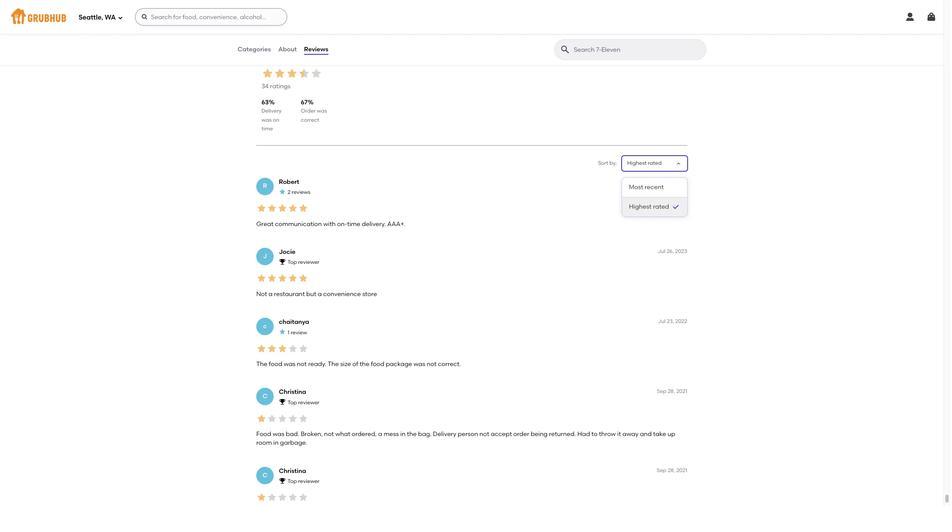 Task type: describe. For each thing, give the bounding box(es) containing it.
top for bad.
[[288, 399, 297, 406]]

Sort by: field
[[628, 160, 662, 167]]

about
[[279, 46, 297, 53]]

up
[[668, 430, 676, 438]]

top reviewer for but
[[288, 259, 320, 265]]

2 sep from the top
[[657, 467, 667, 473]]

0 vertical spatial delivery
[[262, 108, 282, 114]]

3 top from the top
[[288, 478, 297, 484]]

and
[[641, 430, 652, 438]]

aaa+.
[[388, 220, 406, 228]]

on-
[[337, 220, 347, 228]]

top for restaurant
[[288, 259, 297, 265]]

the inside food was bad. broken, not what  ordered, a mess in the bag. delivery person not accept order being returned. had to throw it away and take up room in garbage.
[[407, 430, 417, 438]]

had
[[578, 430, 591, 438]]

magnifying glass icon image
[[560, 44, 571, 55]]

reviewer for but
[[298, 259, 320, 265]]

1 horizontal spatial svg image
[[906, 12, 916, 22]]

1 the from the left
[[257, 360, 268, 368]]

highest rated inside option
[[630, 203, 670, 210]]

0 horizontal spatial the
[[360, 360, 370, 368]]

mess
[[384, 430, 399, 438]]

was for on
[[262, 117, 272, 123]]

was for correct
[[317, 108, 327, 114]]

restaurant
[[274, 290, 305, 298]]

c
[[263, 323, 267, 330]]

food
[[257, 430, 271, 438]]

1 horizontal spatial svg image
[[927, 12, 937, 22]]

2 sep 28, 2021 from the top
[[657, 467, 688, 473]]

not right "person"
[[480, 430, 490, 438]]

jul 26, 2023
[[658, 248, 688, 254]]

take
[[654, 430, 667, 438]]

ordered,
[[352, 430, 377, 438]]

but
[[307, 290, 317, 298]]

j
[[263, 252, 267, 260]]

rated inside highest rated option
[[654, 203, 670, 210]]

Search for food, convenience, alcohol... search field
[[135, 8, 287, 26]]

accept
[[491, 430, 512, 438]]

reviews for reviews
[[304, 46, 329, 53]]

0 horizontal spatial a
[[269, 290, 273, 298]]

3 trophy icon image from the top
[[279, 477, 286, 484]]

sort
[[599, 160, 609, 166]]

1 2021 from the top
[[677, 388, 688, 394]]

0 vertical spatial highest rated
[[628, 160, 662, 166]]

2 the from the left
[[328, 360, 339, 368]]

recent
[[645, 183, 664, 191]]

Search 7-Eleven search field
[[574, 46, 704, 54]]

reviews button
[[304, 34, 329, 65]]

great communication with on-time delivery. aaa+.
[[257, 220, 406, 228]]

34 ratings
[[262, 83, 291, 90]]

16,
[[668, 178, 675, 184]]

main navigation navigation
[[0, 0, 944, 34]]

throw
[[600, 430, 616, 438]]

2023 for store
[[676, 248, 688, 254]]

caret down icon image
[[676, 160, 683, 167]]

to
[[592, 430, 598, 438]]

2 reviews
[[288, 189, 311, 195]]

0 vertical spatial in
[[401, 430, 406, 438]]

1 c from the top
[[263, 393, 268, 400]]

delivery.
[[362, 220, 386, 228]]

reviewer for broken,
[[298, 399, 320, 406]]

23,
[[667, 318, 675, 324]]

most
[[630, 183, 644, 191]]

it
[[618, 430, 622, 438]]

wa
[[105, 13, 116, 21]]

seattle,
[[79, 13, 103, 21]]

2 2021 from the top
[[677, 467, 688, 473]]

2 christina from the top
[[279, 467, 306, 475]]

trophy icon image for restaurant
[[279, 258, 286, 265]]

food was bad. broken, not what  ordered, a mess in the bag. delivery person not accept order being returned. had to throw it away and take up room in garbage.
[[257, 430, 676, 447]]

not left correct.
[[427, 360, 437, 368]]

26,
[[667, 248, 675, 254]]

order
[[514, 430, 530, 438]]

1
[[288, 329, 290, 335]]

highest inside field
[[628, 160, 647, 166]]

order
[[301, 108, 316, 114]]

sort by:
[[599, 160, 617, 166]]

rated inside highest rated field
[[648, 160, 662, 166]]

returned.
[[550, 430, 576, 438]]

7-
[[325, 54, 334, 67]]

0 horizontal spatial svg image
[[118, 15, 123, 20]]

not a restaurant but a convenience store
[[257, 290, 377, 298]]

what
[[336, 430, 351, 438]]

categories
[[238, 46, 271, 53]]

63
[[262, 99, 269, 106]]

great
[[257, 220, 274, 228]]

bad.
[[286, 430, 300, 438]]

1 food from the left
[[269, 360, 283, 368]]

convenience
[[323, 290, 361, 298]]

67 order was correct
[[301, 99, 327, 123]]



Task type: vqa. For each thing, say whether or not it's contained in the screenshot.
throw
yes



Task type: locate. For each thing, give the bounding box(es) containing it.
not
[[257, 290, 267, 298]]

1 horizontal spatial food
[[371, 360, 385, 368]]

rated
[[648, 160, 662, 166], [654, 203, 670, 210]]

robert
[[279, 178, 299, 185]]

1 vertical spatial sep 28, 2021
[[657, 467, 688, 473]]

r
[[263, 182, 267, 190]]

0 horizontal spatial in
[[274, 439, 279, 447]]

highest right by:
[[628, 160, 647, 166]]

rated left the check icon
[[654, 203, 670, 210]]

time
[[262, 126, 273, 132], [347, 220, 361, 228]]

for
[[307, 54, 322, 67]]

highest rated
[[628, 160, 662, 166], [630, 203, 670, 210]]

highest
[[628, 160, 647, 166], [630, 203, 652, 210]]

0 vertical spatial 28,
[[668, 388, 676, 394]]

2021
[[677, 388, 688, 394], [677, 467, 688, 473]]

away
[[623, 430, 639, 438]]

the down c
[[257, 360, 268, 368]]

highest inside option
[[630, 203, 652, 210]]

communication
[[275, 220, 322, 228]]

seattle, wa
[[79, 13, 116, 21]]

sep 28, 2021 up up
[[657, 388, 688, 394]]

0 vertical spatial highest
[[628, 160, 647, 166]]

1 top reviewer from the top
[[288, 259, 320, 265]]

highest down most
[[630, 203, 652, 210]]

1 vertical spatial in
[[274, 439, 279, 447]]

top reviewer down jocie
[[288, 259, 320, 265]]

size
[[341, 360, 351, 368]]

1 vertical spatial christina
[[279, 467, 306, 475]]

2 food from the left
[[371, 360, 385, 368]]

2022
[[676, 318, 688, 324]]

2 vertical spatial trophy icon image
[[279, 477, 286, 484]]

2
[[288, 189, 291, 195]]

2 vertical spatial reviewer
[[298, 478, 320, 484]]

was inside food was bad. broken, not what  ordered, a mess in the bag. delivery person not accept order being returned. had to throw it away and take up room in garbage.
[[273, 430, 285, 438]]

0 horizontal spatial time
[[262, 126, 273, 132]]

aug
[[657, 178, 667, 184]]

1 horizontal spatial time
[[347, 220, 361, 228]]

highest rated option
[[623, 197, 688, 217]]

was inside the 63 delivery was on time
[[262, 117, 272, 123]]

review
[[291, 329, 307, 335]]

1 2023 from the top
[[676, 178, 688, 184]]

$3.49 delivery
[[250, 6, 284, 12]]

1 vertical spatial 2023
[[676, 248, 688, 254]]

34
[[262, 83, 269, 90]]

christina
[[279, 388, 306, 396], [279, 467, 306, 475]]

jocie
[[279, 248, 296, 256]]

highest rated up most recent
[[628, 160, 662, 166]]

1 vertical spatial trophy icon image
[[279, 398, 286, 405]]

1 horizontal spatial delivery
[[433, 430, 457, 438]]

eleven
[[334, 54, 369, 67]]

1 vertical spatial 28,
[[668, 467, 676, 473]]

1 vertical spatial highest rated
[[630, 203, 670, 210]]

2023
[[676, 178, 688, 184], [676, 248, 688, 254]]

2 28, from the top
[[668, 467, 676, 473]]

trophy icon image up bad.
[[279, 398, 286, 405]]

1 christina from the top
[[279, 388, 306, 396]]

2023 for aaa+.
[[676, 178, 688, 184]]

2 jul from the top
[[659, 318, 666, 324]]

1 sep 28, 2021 from the top
[[657, 388, 688, 394]]

0 horizontal spatial food
[[269, 360, 283, 368]]

jul for the food was not ready. the size of the food package was not correct.
[[659, 318, 666, 324]]

delivery
[[264, 6, 284, 12]]

top reviewer for broken,
[[288, 399, 320, 406]]

top reviewer down garbage.
[[288, 478, 320, 484]]

jul 23, 2022
[[659, 318, 688, 324]]

was left bad.
[[273, 430, 285, 438]]

a inside food was bad. broken, not what  ordered, a mess in the bag. delivery person not accept order being returned. had to throw it away and take up room in garbage.
[[379, 430, 383, 438]]

a right not
[[269, 290, 273, 298]]

1 jul from the top
[[658, 248, 666, 254]]

1 vertical spatial reviews
[[262, 54, 305, 67]]

was
[[317, 108, 327, 114], [262, 117, 272, 123], [284, 360, 296, 368], [414, 360, 426, 368], [273, 430, 285, 438]]

0 vertical spatial top
[[288, 259, 297, 265]]

67
[[301, 99, 308, 106]]

delivery inside food was bad. broken, not what  ordered, a mess in the bag. delivery person not accept order being returned. had to throw it away and take up room in garbage.
[[433, 430, 457, 438]]

1 vertical spatial time
[[347, 220, 361, 228]]

2 horizontal spatial a
[[379, 430, 383, 438]]

in right mess
[[401, 430, 406, 438]]

food
[[269, 360, 283, 368], [371, 360, 385, 368]]

was right package in the left bottom of the page
[[414, 360, 426, 368]]

1 vertical spatial sep
[[657, 467, 667, 473]]

1 vertical spatial the
[[407, 430, 417, 438]]

1 vertical spatial highest
[[630, 203, 652, 210]]

63 delivery was on time
[[262, 99, 282, 132]]

1 vertical spatial top
[[288, 399, 297, 406]]

sep down take
[[657, 467, 667, 473]]

highest rated down most recent
[[630, 203, 670, 210]]

the right of
[[360, 360, 370, 368]]

with
[[324, 220, 336, 228]]

time for on-
[[347, 220, 361, 228]]

ready.
[[308, 360, 327, 368]]

christina up bad.
[[279, 388, 306, 396]]

not left ready.
[[297, 360, 307, 368]]

correct
[[301, 117, 320, 123]]

$3.49
[[250, 6, 263, 12]]

check icon image
[[672, 203, 681, 211]]

1 vertical spatial 2021
[[677, 467, 688, 473]]

time inside the 63 delivery was on time
[[262, 126, 273, 132]]

was left ready.
[[284, 360, 296, 368]]

was left on
[[262, 117, 272, 123]]

reviewer
[[298, 259, 320, 265], [298, 399, 320, 406], [298, 478, 320, 484]]

a right but
[[318, 290, 322, 298]]

the left size
[[328, 360, 339, 368]]

top reviewer up broken,
[[288, 399, 320, 406]]

2 reviewer from the top
[[298, 399, 320, 406]]

the
[[360, 360, 370, 368], [407, 430, 417, 438]]

1 review
[[288, 329, 307, 335]]

0 vertical spatial reviewer
[[298, 259, 320, 265]]

0 horizontal spatial svg image
[[141, 13, 148, 20]]

top down jocie
[[288, 259, 297, 265]]

1 horizontal spatial a
[[318, 290, 322, 298]]

of
[[353, 360, 359, 368]]

0 vertical spatial rated
[[648, 160, 662, 166]]

by:
[[610, 160, 617, 166]]

reviews inside reviews button
[[304, 46, 329, 53]]

reviewer up broken,
[[298, 399, 320, 406]]

in
[[401, 430, 406, 438], [274, 439, 279, 447]]

3 reviewer from the top
[[298, 478, 320, 484]]

sep
[[657, 388, 667, 394], [657, 467, 667, 473]]

sep 28, 2021
[[657, 388, 688, 394], [657, 467, 688, 473]]

categories button
[[237, 34, 272, 65]]

reviews
[[292, 189, 311, 195]]

0 vertical spatial top reviewer
[[288, 259, 320, 265]]

broken,
[[301, 430, 323, 438]]

sep up take
[[657, 388, 667, 394]]

reviewer down garbage.
[[298, 478, 320, 484]]

correct.
[[438, 360, 461, 368]]

3 top reviewer from the top
[[288, 478, 320, 484]]

store
[[363, 290, 377, 298]]

0 vertical spatial trophy icon image
[[279, 258, 286, 265]]

0 vertical spatial 2021
[[677, 388, 688, 394]]

2 top reviewer from the top
[[288, 399, 320, 406]]

delivery up on
[[262, 108, 282, 114]]

1 vertical spatial rated
[[654, 203, 670, 210]]

1 28, from the top
[[668, 388, 676, 394]]

top down garbage.
[[288, 478, 297, 484]]

jul left 23,
[[659, 318, 666, 324]]

2 top from the top
[[288, 399, 297, 406]]

aug 16, 2023
[[657, 178, 688, 184]]

1 vertical spatial jul
[[659, 318, 666, 324]]

28, down up
[[668, 467, 676, 473]]

the food was not ready. the size of the food package was not correct.
[[257, 360, 461, 368]]

trophy icon image down garbage.
[[279, 477, 286, 484]]

reviews down about
[[262, 54, 305, 67]]

trophy icon image down jocie
[[279, 258, 286, 265]]

top reviewer
[[288, 259, 320, 265], [288, 399, 320, 406], [288, 478, 320, 484]]

c
[[263, 393, 268, 400], [263, 472, 268, 479]]

not left what
[[324, 430, 334, 438]]

in right room
[[274, 439, 279, 447]]

1 reviewer from the top
[[298, 259, 320, 265]]

0 vertical spatial the
[[360, 360, 370, 368]]

0 vertical spatial c
[[263, 393, 268, 400]]

1 horizontal spatial in
[[401, 430, 406, 438]]

1 vertical spatial top reviewer
[[288, 399, 320, 406]]

0 vertical spatial time
[[262, 126, 273, 132]]

time for on
[[262, 126, 273, 132]]

2 vertical spatial top reviewer
[[288, 478, 320, 484]]

jul for not a restaurant but a convenience store
[[658, 248, 666, 254]]

c down room
[[263, 472, 268, 479]]

food left package in the left bottom of the page
[[371, 360, 385, 368]]

2023 right 16,
[[676, 178, 688, 184]]

top up bad.
[[288, 399, 297, 406]]

1 vertical spatial c
[[263, 472, 268, 479]]

bag.
[[418, 430, 432, 438]]

reviews for 7-eleven
[[262, 54, 369, 67]]

0 vertical spatial christina
[[279, 388, 306, 396]]

0 vertical spatial 2023
[[676, 178, 688, 184]]

reviews up reviews for 7-eleven
[[304, 46, 329, 53]]

a left mess
[[379, 430, 383, 438]]

sep 28, 2021 down up
[[657, 467, 688, 473]]

package
[[386, 360, 413, 368]]

room
[[257, 439, 272, 447]]

0 vertical spatial sep
[[657, 388, 667, 394]]

2 2023 from the top
[[676, 248, 688, 254]]

reviews for reviews for 7-eleven
[[262, 54, 305, 67]]

star icon image
[[262, 67, 274, 80], [274, 67, 286, 80], [286, 67, 298, 80], [298, 67, 310, 80], [298, 67, 310, 80], [310, 67, 323, 80], [279, 188, 286, 195], [257, 203, 267, 214], [267, 203, 277, 214], [277, 203, 288, 214], [288, 203, 298, 214], [298, 203, 309, 214], [257, 273, 267, 284], [267, 273, 277, 284], [277, 273, 288, 284], [288, 273, 298, 284], [298, 273, 309, 284], [279, 328, 286, 335], [257, 343, 267, 354], [267, 343, 277, 354], [277, 343, 288, 354], [288, 343, 298, 354], [298, 343, 309, 354], [257, 413, 267, 424], [267, 413, 277, 424], [277, 413, 288, 424], [288, 413, 298, 424], [298, 413, 309, 424], [257, 492, 267, 503], [267, 492, 277, 503], [277, 492, 288, 503], [288, 492, 298, 503], [298, 492, 309, 503]]

reviewer up but
[[298, 259, 320, 265]]

on
[[273, 117, 279, 123]]

2 vertical spatial top
[[288, 478, 297, 484]]

svg image
[[906, 12, 916, 22], [141, 13, 148, 20]]

1 sep from the top
[[657, 388, 667, 394]]

chaitanya
[[279, 318, 310, 326]]

1 trophy icon image from the top
[[279, 258, 286, 265]]

28,
[[668, 388, 676, 394], [668, 467, 676, 473]]

svg image
[[927, 12, 937, 22], [118, 15, 123, 20]]

delivery
[[262, 108, 282, 114], [433, 430, 457, 438]]

was inside 67 order was correct
[[317, 108, 327, 114]]

1 vertical spatial reviewer
[[298, 399, 320, 406]]

person
[[458, 430, 478, 438]]

food left ready.
[[269, 360, 283, 368]]

0 vertical spatial sep 28, 2021
[[657, 388, 688, 394]]

2023 right 26,
[[676, 248, 688, 254]]

was right order
[[317, 108, 327, 114]]

trophy icon image
[[279, 258, 286, 265], [279, 398, 286, 405], [279, 477, 286, 484]]

christina down garbage.
[[279, 467, 306, 475]]

ratings
[[270, 83, 291, 90]]

c up food
[[263, 393, 268, 400]]

28, up up
[[668, 388, 676, 394]]

0 horizontal spatial delivery
[[262, 108, 282, 114]]

top
[[288, 259, 297, 265], [288, 399, 297, 406], [288, 478, 297, 484]]

jul left 26,
[[658, 248, 666, 254]]

time left delivery.
[[347, 220, 361, 228]]

the left bag.
[[407, 430, 417, 438]]

was for not
[[284, 360, 296, 368]]

garbage.
[[280, 439, 308, 447]]

2 c from the top
[[263, 472, 268, 479]]

1 vertical spatial delivery
[[433, 430, 457, 438]]

rated up aug
[[648, 160, 662, 166]]

0 horizontal spatial the
[[257, 360, 268, 368]]

trophy icon image for bad.
[[279, 398, 286, 405]]

time down on
[[262, 126, 273, 132]]

delivery right bag.
[[433, 430, 457, 438]]

1 horizontal spatial the
[[328, 360, 339, 368]]

2 trophy icon image from the top
[[279, 398, 286, 405]]

1 top from the top
[[288, 259, 297, 265]]

0 vertical spatial reviews
[[304, 46, 329, 53]]

about button
[[278, 34, 297, 65]]

being
[[531, 430, 548, 438]]

most recent
[[630, 183, 664, 191]]

0 vertical spatial jul
[[658, 248, 666, 254]]

1 horizontal spatial the
[[407, 430, 417, 438]]



